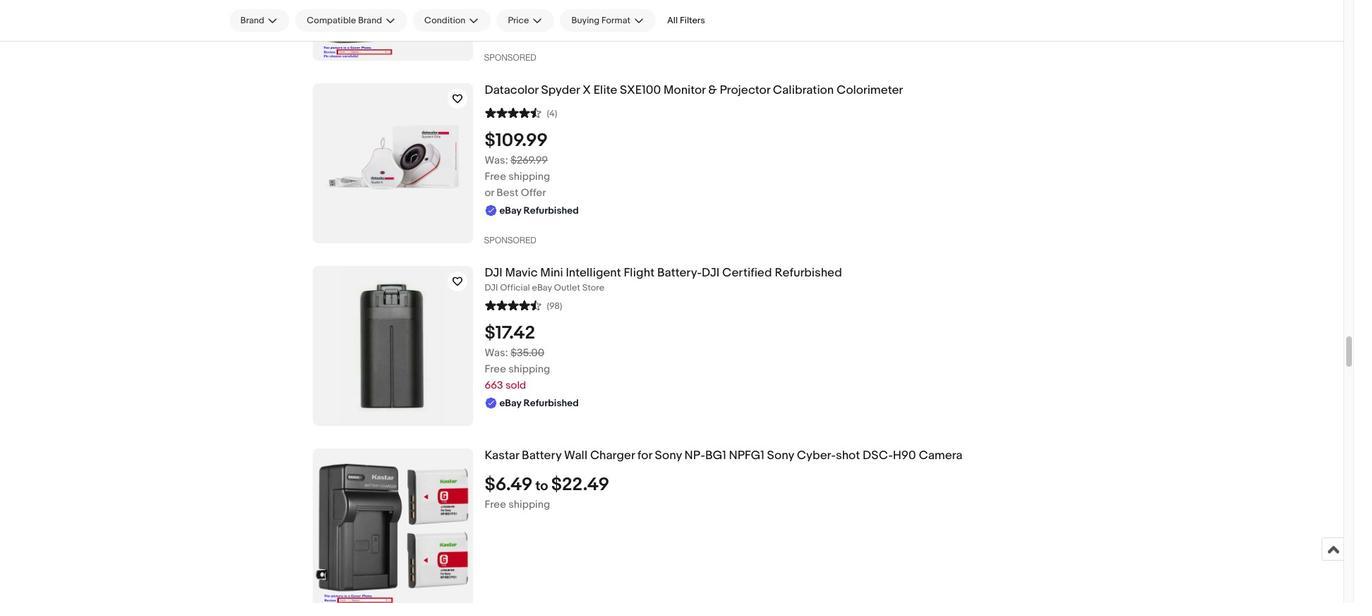 Task type: describe. For each thing, give the bounding box(es) containing it.
mavic
[[505, 266, 538, 280]]

store
[[582, 282, 604, 294]]

shipping for $269.99
[[509, 170, 550, 183]]

buying
[[572, 15, 600, 26]]

$109.99 was: $269.99 free shipping or best offer
[[485, 130, 550, 200]]

refurbished inside dji mavic mini intelligent flight battery-dji certified refurbished dji official ebay outlet store
[[775, 266, 842, 280]]

$269.99
[[511, 154, 548, 167]]

all
[[667, 15, 678, 26]]

h90
[[893, 449, 916, 463]]

kastar
[[485, 449, 519, 463]]

price
[[508, 15, 529, 26]]

cyber-
[[797, 449, 836, 463]]

monitor
[[664, 83, 706, 97]]

all filters
[[667, 15, 705, 26]]

$6.49 to $22.49 free shipping
[[485, 474, 609, 512]]

wall
[[564, 449, 588, 463]]

dji left certified
[[702, 266, 720, 280]]

$6.49
[[485, 474, 533, 496]]

outlet
[[554, 282, 580, 294]]

ebay refurbished for $109.99
[[500, 205, 579, 217]]

format
[[602, 15, 630, 26]]

condition
[[424, 15, 466, 26]]

shipping for $22.49
[[509, 498, 550, 512]]

ebay inside dji mavic mini intelligent flight battery-dji certified refurbished dji official ebay outlet store
[[532, 282, 552, 294]]

1 sponsored from the top
[[484, 53, 536, 63]]

offer
[[521, 186, 546, 200]]

ebay for $17.42
[[500, 397, 521, 409]]

$109.99
[[485, 130, 548, 152]]

shipping for $35.00
[[509, 363, 550, 376]]

refurbished for $109.99
[[524, 205, 579, 217]]

datacolor spyder x elite sxe100 monitor & projector calibration colorimeter
[[485, 83, 903, 97]]

bg1
[[705, 449, 726, 463]]

np-
[[685, 449, 705, 463]]

DJI Official eBay Outlet Store text field
[[485, 282, 1187, 294]]

kastar battery wall charger for sony np-bg1 npfg1 sony cyber-shot dsc-h90 camera link
[[485, 449, 1187, 464]]

to
[[536, 479, 548, 495]]

compatible brand button
[[295, 9, 407, 32]]

battery-
[[657, 266, 702, 280]]

compatible brand
[[307, 15, 382, 26]]

sold
[[506, 379, 526, 392]]

(4)
[[547, 108, 557, 119]]

calibration
[[773, 83, 834, 97]]

4.5 out of 5 stars image for (98)
[[485, 299, 541, 312]]

(98)
[[547, 301, 562, 312]]

dji mavic mini intelligent flight battery-dji certified refurbished image
[[339, 266, 446, 426]]

663
[[485, 379, 503, 392]]

was: for $109.99
[[485, 154, 508, 167]]

(98) link
[[485, 299, 562, 312]]

datacolor spyder x elite sxe100 monitor & projector calibration colorimeter image
[[312, 110, 473, 217]]

sxe100
[[620, 83, 661, 97]]

mini
[[540, 266, 563, 280]]

dji mavic mini intelligent flight battery-dji certified refurbished link
[[485, 266, 1187, 281]]

camera
[[919, 449, 963, 463]]

charger
[[590, 449, 635, 463]]

was: for $17.42
[[485, 347, 508, 360]]

brand inside "dropdown button"
[[240, 15, 264, 26]]



Task type: vqa. For each thing, say whether or not it's contained in the screenshot.
Best
yes



Task type: locate. For each thing, give the bounding box(es) containing it.
2 ebay refurbished from the top
[[500, 397, 579, 409]]

dji mavic mini intelligent flight battery-dji certified refurbished dji official ebay outlet store
[[485, 266, 842, 294]]

shipping inside $109.99 was: $269.99 free shipping or best offer
[[509, 170, 550, 183]]

$22.49
[[551, 474, 609, 496]]

&
[[708, 83, 717, 97]]

free up 663
[[485, 363, 506, 376]]

free up or
[[485, 170, 506, 183]]

2 shipping from the top
[[509, 363, 550, 376]]

4.5 out of 5 stars image
[[485, 106, 541, 119], [485, 299, 541, 312]]

4.5 out of 5 stars image down datacolor
[[485, 106, 541, 119]]

sony right for at the left of page
[[655, 449, 682, 463]]

4.5 out of 5 stars image for (4)
[[485, 106, 541, 119]]

kastar en-el10 battery ac wall charger for nikon coolpix s220 s230 s500 s510 image
[[312, 0, 473, 61]]

battery
[[522, 449, 561, 463]]

refurbished
[[524, 205, 579, 217], [775, 266, 842, 280], [524, 397, 579, 409]]

free inside $17.42 was: $35.00 free shipping 663 sold
[[485, 363, 506, 376]]

2 vertical spatial ebay
[[500, 397, 521, 409]]

brand inside dropdown button
[[358, 15, 382, 26]]

ebay refurbished for $17.42
[[500, 397, 579, 409]]

kastar battery wall charger for sony np-bg1 npfg1 sony cyber-shot dsc-h90 camera image
[[312, 449, 473, 604]]

ebay refurbished down offer
[[500, 205, 579, 217]]

datacolor
[[485, 83, 538, 97]]

1 vertical spatial was:
[[485, 347, 508, 360]]

2 vertical spatial shipping
[[509, 498, 550, 512]]

was: down $17.42
[[485, 347, 508, 360]]

refurbished down 'sold'
[[524, 397, 579, 409]]

shipping inside $17.42 was: $35.00 free shipping 663 sold
[[509, 363, 550, 376]]

was: inside $17.42 was: $35.00 free shipping 663 sold
[[485, 347, 508, 360]]

refurbished for $17.42
[[524, 397, 579, 409]]

free inside $109.99 was: $269.99 free shipping or best offer
[[485, 170, 506, 183]]

1 vertical spatial ebay
[[532, 282, 552, 294]]

filters
[[680, 15, 705, 26]]

was:
[[485, 154, 508, 167], [485, 347, 508, 360]]

shipping
[[509, 170, 550, 183], [509, 363, 550, 376], [509, 498, 550, 512]]

1 vertical spatial 4.5 out of 5 stars image
[[485, 299, 541, 312]]

2 sponsored from the top
[[484, 236, 536, 246]]

colorimeter
[[837, 83, 903, 97]]

2 brand from the left
[[358, 15, 382, 26]]

sony right npfg1
[[767, 449, 794, 463]]

brand button
[[229, 9, 290, 32]]

spyder
[[541, 83, 580, 97]]

best
[[497, 186, 519, 200]]

refurbished up 'dji official ebay outlet store' text box
[[775, 266, 842, 280]]

0 vertical spatial refurbished
[[524, 205, 579, 217]]

2 vertical spatial refurbished
[[524, 397, 579, 409]]

1 brand from the left
[[240, 15, 264, 26]]

or
[[485, 186, 494, 200]]

0 vertical spatial sponsored
[[484, 53, 536, 63]]

1 was: from the top
[[485, 154, 508, 167]]

ebay refurbished
[[500, 205, 579, 217], [500, 397, 579, 409]]

flight
[[624, 266, 655, 280]]

1 vertical spatial ebay refurbished
[[500, 397, 579, 409]]

$35.00
[[511, 347, 544, 360]]

2 free from the top
[[485, 363, 506, 376]]

1 vertical spatial free
[[485, 363, 506, 376]]

ebay
[[500, 205, 521, 217], [532, 282, 552, 294], [500, 397, 521, 409]]

x
[[583, 83, 591, 97]]

0 horizontal spatial sony
[[655, 449, 682, 463]]

2 vertical spatial free
[[485, 498, 506, 512]]

dji up official
[[485, 266, 502, 280]]

buying format
[[572, 15, 630, 26]]

shipping down to
[[509, 498, 550, 512]]

free for $17.42
[[485, 363, 506, 376]]

$17.42
[[485, 323, 535, 344]]

shipping down $35.00
[[509, 363, 550, 376]]

price button
[[497, 9, 555, 32]]

shipping inside $6.49 to $22.49 free shipping
[[509, 498, 550, 512]]

0 vertical spatial shipping
[[509, 170, 550, 183]]

1 vertical spatial sponsored
[[484, 236, 536, 246]]

certified
[[722, 266, 772, 280]]

buying format button
[[560, 9, 656, 32]]

free down $6.49 at the bottom
[[485, 498, 506, 512]]

1 ebay refurbished from the top
[[500, 205, 579, 217]]

free inside $6.49 to $22.49 free shipping
[[485, 498, 506, 512]]

1 sony from the left
[[655, 449, 682, 463]]

was: inside $109.99 was: $269.99 free shipping or best offer
[[485, 154, 508, 167]]

4.5 out of 5 stars image down official
[[485, 299, 541, 312]]

ebay down 'sold'
[[500, 397, 521, 409]]

0 vertical spatial free
[[485, 170, 506, 183]]

was: down $109.99
[[485, 154, 508, 167]]

free
[[485, 170, 506, 183], [485, 363, 506, 376], [485, 498, 506, 512]]

3 shipping from the top
[[509, 498, 550, 512]]

shipping down $269.99
[[509, 170, 550, 183]]

kastar battery wall charger for sony np-bg1 npfg1 sony cyber-shot dsc-h90 camera
[[485, 449, 963, 463]]

official
[[500, 282, 530, 294]]

2 sony from the left
[[767, 449, 794, 463]]

1 horizontal spatial sony
[[767, 449, 794, 463]]

free for $109.99
[[485, 170, 506, 183]]

0 horizontal spatial brand
[[240, 15, 264, 26]]

1 free from the top
[[485, 170, 506, 183]]

dsc-
[[863, 449, 893, 463]]

1 horizontal spatial brand
[[358, 15, 382, 26]]

1 4.5 out of 5 stars image from the top
[[485, 106, 541, 119]]

1 shipping from the top
[[509, 170, 550, 183]]

ebay refurbished down 'sold'
[[500, 397, 579, 409]]

elite
[[594, 83, 617, 97]]

condition button
[[413, 9, 491, 32]]

for
[[638, 449, 652, 463]]

datacolor spyder x elite sxe100 monitor & projector calibration colorimeter link
[[485, 83, 1187, 98]]

sponsored
[[484, 53, 536, 63], [484, 236, 536, 246]]

compatible
[[307, 15, 356, 26]]

1 vertical spatial shipping
[[509, 363, 550, 376]]

$17.42 was: $35.00 free shipping 663 sold
[[485, 323, 550, 392]]

intelligent
[[566, 266, 621, 280]]

0 vertical spatial ebay refurbished
[[500, 205, 579, 217]]

all filters button
[[662, 9, 711, 32]]

0 vertical spatial 4.5 out of 5 stars image
[[485, 106, 541, 119]]

ebay down best at the left
[[500, 205, 521, 217]]

sony
[[655, 449, 682, 463], [767, 449, 794, 463]]

sponsored up datacolor
[[484, 53, 536, 63]]

dji left official
[[485, 282, 498, 294]]

refurbished down offer
[[524, 205, 579, 217]]

2 was: from the top
[[485, 347, 508, 360]]

0 vertical spatial ebay
[[500, 205, 521, 217]]

ebay down mini
[[532, 282, 552, 294]]

(4) link
[[485, 106, 557, 119]]

npfg1
[[729, 449, 764, 463]]

shot
[[836, 449, 860, 463]]

brand
[[240, 15, 264, 26], [358, 15, 382, 26]]

3 free from the top
[[485, 498, 506, 512]]

dji
[[485, 266, 502, 280], [702, 266, 720, 280], [485, 282, 498, 294]]

2 4.5 out of 5 stars image from the top
[[485, 299, 541, 312]]

1 vertical spatial refurbished
[[775, 266, 842, 280]]

sponsored up mavic
[[484, 236, 536, 246]]

ebay for $109.99
[[500, 205, 521, 217]]

0 vertical spatial was:
[[485, 154, 508, 167]]

projector
[[720, 83, 770, 97]]



